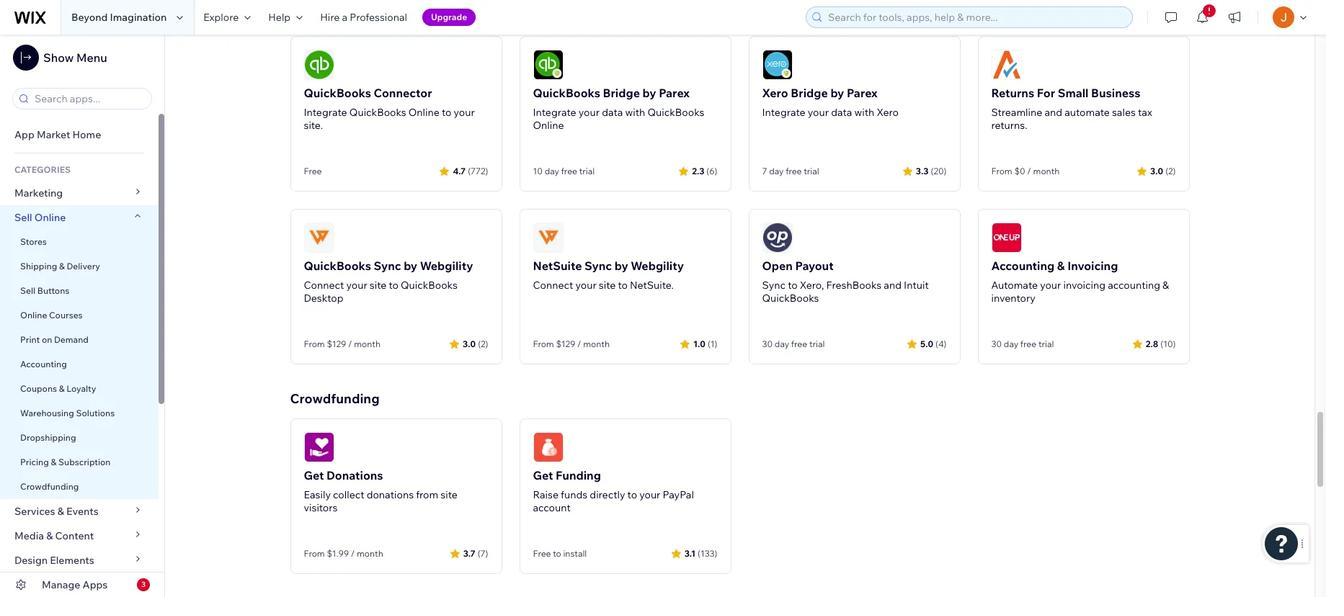 Task type: describe. For each thing, give the bounding box(es) containing it.
integrate inside quickbooks connector integrate quickbooks online to your site.
[[304, 106, 347, 119]]

from $129 / month for netsuite
[[533, 339, 610, 350]]

hire a professional link
[[312, 0, 416, 35]]

10 day free trial
[[533, 166, 595, 177]]

funding
[[556, 469, 601, 483]]

online courses link
[[0, 304, 159, 328]]

bridge for xero
[[791, 86, 828, 100]]

by for quickbooks sync by webgility
[[404, 259, 418, 273]]

Search apps... field
[[30, 89, 147, 109]]

coupons & loyalty
[[20, 384, 96, 394]]

by for netsuite sync by webgility
[[615, 259, 629, 273]]

sell online
[[14, 211, 66, 224]]

trial for accounting
[[1039, 339, 1055, 350]]

easily
[[304, 489, 331, 502]]

(1)
[[708, 339, 718, 349]]

desktop
[[304, 292, 344, 305]]

7
[[763, 166, 768, 177]]

menu
[[76, 50, 107, 65]]

connect for netsuite
[[533, 279, 574, 292]]

your inside quickbooks bridge by parex integrate your data with quickbooks online
[[579, 106, 600, 119]]

warehousing
[[20, 408, 74, 419]]

site for netsuite sync by webgility
[[599, 279, 616, 292]]

crowdfunding link
[[0, 475, 159, 500]]

from $129 / month for quickbooks
[[304, 339, 381, 350]]

xero bridge by parex logo image
[[763, 50, 793, 80]]

site for get donations
[[441, 489, 458, 502]]

/ for quickbooks
[[348, 339, 352, 350]]

courses
[[49, 310, 83, 321]]

day for quickbooks
[[545, 166, 560, 177]]

accounting for accounting
[[20, 359, 67, 370]]

free for free to install
[[533, 549, 551, 560]]

returns for small business streamline and automate sales tax returns.
[[992, 86, 1153, 132]]

$0
[[1015, 166, 1026, 177]]

$129 for netsuite
[[556, 339, 576, 350]]

donations
[[327, 469, 383, 483]]

xero,
[[800, 279, 824, 292]]

design elements link
[[0, 549, 159, 573]]

quickbooks bridge by parex integrate your data with quickbooks online
[[533, 86, 705, 132]]

/ for netsuite
[[578, 339, 582, 350]]

from for returns
[[992, 166, 1013, 177]]

visitors
[[304, 502, 338, 515]]

30 day free trial for invoicing
[[992, 339, 1055, 350]]

content
[[55, 530, 94, 543]]

show menu button
[[13, 45, 107, 71]]

media & content link
[[0, 524, 159, 549]]

help
[[268, 11, 291, 24]]

(7)
[[478, 548, 489, 559]]

on
[[42, 335, 52, 345]]

parex for quickbooks bridge by parex
[[659, 86, 690, 100]]

& for events
[[57, 506, 64, 518]]

coupons
[[20, 384, 57, 394]]

coupons & loyalty link
[[0, 377, 159, 402]]

data for xero
[[832, 106, 853, 119]]

by for quickbooks bridge by parex
[[643, 86, 657, 100]]

sales
[[1113, 106, 1136, 119]]

4.7 (772)
[[453, 165, 489, 176]]

quickbooks bridge by parex logo image
[[533, 50, 564, 80]]

$1.99
[[327, 549, 349, 560]]

to inside quickbooks connector integrate quickbooks online to your site.
[[442, 106, 452, 119]]

warehousing solutions link
[[0, 402, 159, 426]]

to inside the netsuite sync by webgility connect your site to netsuite.
[[618, 279, 628, 292]]

day for open
[[775, 339, 790, 350]]

small
[[1058, 86, 1089, 100]]

(772)
[[468, 165, 489, 176]]

3.3 (20)
[[916, 165, 947, 176]]

marketing
[[14, 187, 63, 200]]

donations
[[367, 489, 414, 502]]

your inside accounting & invoicing automate your invoicing accounting & inventory
[[1041, 279, 1062, 292]]

pricing
[[20, 457, 49, 468]]

sell online link
[[0, 206, 159, 230]]

media & content
[[14, 530, 94, 543]]

from
[[416, 489, 439, 502]]

payout
[[796, 259, 834, 273]]

(133)
[[698, 548, 718, 559]]

print on demand
[[20, 335, 89, 345]]

1.0 (1)
[[694, 339, 718, 349]]

bridge for quickbooks
[[603, 86, 640, 100]]

your inside quickbooks connector integrate quickbooks online to your site.
[[454, 106, 475, 119]]

2.3 (6)
[[692, 165, 718, 176]]

pricing & subscription link
[[0, 451, 159, 475]]

design elements
[[14, 555, 94, 568]]

upgrade
[[431, 12, 467, 22]]

accounting for accounting & invoicing automate your invoicing accounting & inventory
[[992, 259, 1055, 273]]

loyalty
[[67, 384, 96, 394]]

warehousing solutions
[[20, 408, 115, 419]]

services
[[14, 506, 55, 518]]

subscription
[[58, 457, 111, 468]]

online inside quickbooks connector integrate quickbooks online to your site.
[[409, 106, 440, 119]]

3.7 (7)
[[463, 548, 489, 559]]

free for open
[[792, 339, 808, 350]]

sell for sell online
[[14, 211, 32, 224]]

netsuite
[[533, 259, 582, 273]]

to inside "get funding raise funds directly to your paypal account"
[[628, 489, 638, 502]]

buttons
[[37, 286, 69, 296]]

accounting link
[[0, 353, 159, 377]]

connect for quickbooks
[[304, 279, 344, 292]]

& for subscription
[[51, 457, 57, 468]]

to inside open payout sync to xero, freshbooks and intuit quickbooks
[[788, 279, 798, 292]]

funds
[[561, 489, 588, 502]]

automate
[[992, 279, 1038, 292]]

30 day free trial for sync
[[763, 339, 825, 350]]

(6)
[[707, 165, 718, 176]]

2.8 (10)
[[1146, 339, 1177, 349]]

sidebar element
[[0, 35, 165, 598]]

print on demand link
[[0, 328, 159, 353]]

get donations easily collect donations from site visitors
[[304, 469, 458, 515]]

invoicing
[[1068, 259, 1119, 273]]

quickbooks sync by webgility logo image
[[304, 223, 334, 253]]

4.7
[[453, 165, 466, 176]]

invoicing
[[1064, 279, 1106, 292]]

(4)
[[936, 339, 947, 349]]

dropshipping
[[20, 433, 76, 443]]

for
[[1038, 86, 1056, 100]]

elements
[[50, 555, 94, 568]]

free to install
[[533, 549, 587, 560]]

xero bridge by parex integrate your data with xero
[[763, 86, 899, 119]]

from $0 / month
[[992, 166, 1060, 177]]

online up the print
[[20, 310, 47, 321]]

manage apps
[[42, 579, 108, 592]]

& for content
[[46, 530, 53, 543]]

accounting & invoicing logo image
[[992, 223, 1022, 253]]



Task type: locate. For each thing, give the bounding box(es) containing it.
trial right the 7
[[804, 166, 820, 177]]

0 horizontal spatial data
[[602, 106, 623, 119]]

3 integrate from the left
[[763, 106, 806, 119]]

3.0 (2) for webgility
[[463, 339, 489, 349]]

0 horizontal spatial 30 day free trial
[[763, 339, 825, 350]]

0 horizontal spatial crowdfunding
[[20, 482, 79, 493]]

help button
[[260, 0, 312, 35]]

quickbooks inside open payout sync to xero, freshbooks and intuit quickbooks
[[763, 292, 819, 305]]

hire
[[320, 11, 340, 24]]

site right from
[[441, 489, 458, 502]]

get up easily
[[304, 469, 324, 483]]

1 get from the left
[[304, 469, 324, 483]]

0 vertical spatial crowdfunding
[[290, 391, 380, 407]]

quickbooks connector integrate quickbooks online to your site.
[[304, 86, 475, 132]]

0 horizontal spatial sync
[[374, 259, 401, 273]]

0 horizontal spatial webgility
[[420, 259, 473, 273]]

pricing & subscription
[[20, 457, 111, 468]]

1 vertical spatial 3.0 (2)
[[463, 339, 489, 349]]

& up invoicing
[[1058, 259, 1066, 273]]

1 horizontal spatial free
[[533, 549, 551, 560]]

online down connector at the left top
[[409, 106, 440, 119]]

1 horizontal spatial from $129 / month
[[533, 339, 610, 350]]

bridge inside quickbooks bridge by parex integrate your data with quickbooks online
[[603, 86, 640, 100]]

1 horizontal spatial bridge
[[791, 86, 828, 100]]

2 integrate from the left
[[533, 106, 577, 119]]

imagination
[[110, 11, 167, 24]]

2 from $129 / month from the left
[[533, 339, 610, 350]]

1 horizontal spatial site
[[441, 489, 458, 502]]

get inside get donations easily collect donations from site visitors
[[304, 469, 324, 483]]

online up the 10
[[533, 119, 564, 132]]

integrate down xero bridge by parex logo
[[763, 106, 806, 119]]

30 right the (1)
[[763, 339, 773, 350]]

connect down 'netsuite'
[[533, 279, 574, 292]]

& for loyalty
[[59, 384, 65, 394]]

& left events
[[57, 506, 64, 518]]

quickbooks connector logo image
[[304, 50, 334, 80]]

with inside quickbooks bridge by parex integrate your data with quickbooks online
[[626, 106, 646, 119]]

day
[[545, 166, 560, 177], [770, 166, 784, 177], [775, 339, 790, 350], [1004, 339, 1019, 350]]

your up 7 day free trial
[[808, 106, 829, 119]]

0 vertical spatial 3.0
[[1151, 165, 1164, 176]]

business
[[1092, 86, 1141, 100]]

a
[[342, 11, 348, 24]]

1 horizontal spatial accounting
[[992, 259, 1055, 273]]

integrate for xero
[[763, 106, 806, 119]]

get funding logo image
[[533, 433, 564, 463]]

month for netsuite
[[584, 339, 610, 350]]

media
[[14, 530, 44, 543]]

2 with from the left
[[855, 106, 875, 119]]

1 vertical spatial (2)
[[478, 339, 489, 349]]

site inside get donations easily collect donations from site visitors
[[441, 489, 458, 502]]

online inside quickbooks bridge by parex integrate your data with quickbooks online
[[533, 119, 564, 132]]

trial for xero
[[804, 166, 820, 177]]

marketing link
[[0, 181, 159, 206]]

2 horizontal spatial site
[[599, 279, 616, 292]]

2 horizontal spatial sync
[[763, 279, 786, 292]]

trial down xero,
[[810, 339, 825, 350]]

1 horizontal spatial 3.0 (2)
[[1151, 165, 1177, 176]]

get for get funding
[[533, 469, 553, 483]]

your inside "get funding raise funds directly to your paypal account"
[[640, 489, 661, 502]]

apps
[[83, 579, 108, 592]]

1 horizontal spatial integrate
[[533, 106, 577, 119]]

1 vertical spatial crowdfunding
[[20, 482, 79, 493]]

and inside open payout sync to xero, freshbooks and intuit quickbooks
[[884, 279, 902, 292]]

1 integrate from the left
[[304, 106, 347, 119]]

1 horizontal spatial 30 day free trial
[[992, 339, 1055, 350]]

0 horizontal spatial 3.0 (2)
[[463, 339, 489, 349]]

0 vertical spatial free
[[304, 166, 322, 177]]

integrate for quickbooks
[[533, 106, 577, 119]]

automate
[[1065, 106, 1110, 119]]

5.0
[[921, 339, 934, 349]]

crowdfunding
[[290, 391, 380, 407], [20, 482, 79, 493]]

Search for tools, apps, help & more... field
[[824, 7, 1129, 27]]

online courses
[[20, 310, 83, 321]]

0 horizontal spatial free
[[304, 166, 322, 177]]

1 horizontal spatial and
[[1045, 106, 1063, 119]]

0 horizontal spatial site
[[370, 279, 387, 292]]

30 day free trial down xero,
[[763, 339, 825, 350]]

3.3
[[916, 165, 929, 176]]

0 vertical spatial (2)
[[1166, 165, 1177, 176]]

integrate down quickbooks connector logo
[[304, 106, 347, 119]]

free right the 7
[[786, 166, 802, 177]]

online
[[409, 106, 440, 119], [533, 119, 564, 132], [34, 211, 66, 224], [20, 310, 47, 321]]

1 horizontal spatial parex
[[847, 86, 878, 100]]

by inside the netsuite sync by webgility connect your site to netsuite.
[[615, 259, 629, 273]]

3.0 for returns for small business
[[1151, 165, 1164, 176]]

1 horizontal spatial $129
[[556, 339, 576, 350]]

2 get from the left
[[533, 469, 553, 483]]

/ for get
[[351, 549, 355, 560]]

(2)
[[1166, 165, 1177, 176], [478, 339, 489, 349]]

accounting inside sidebar element
[[20, 359, 67, 370]]

your up 4.7
[[454, 106, 475, 119]]

month for returns
[[1034, 166, 1060, 177]]

from for get
[[304, 549, 325, 560]]

freshbooks
[[827, 279, 882, 292]]

& for delivery
[[59, 261, 65, 272]]

paypal
[[663, 489, 694, 502]]

1 vertical spatial and
[[884, 279, 902, 292]]

site for quickbooks sync by webgility
[[370, 279, 387, 292]]

events
[[66, 506, 99, 518]]

0 horizontal spatial $129
[[327, 339, 346, 350]]

accounting & invoicing automate your invoicing accounting & inventory
[[992, 259, 1170, 305]]

webgility for netsuite sync by webgility
[[631, 259, 684, 273]]

3.0 (2)
[[1151, 165, 1177, 176], [463, 339, 489, 349]]

returns for small business logo image
[[992, 50, 1022, 80]]

/ for returns
[[1028, 166, 1032, 177]]

2 webgility from the left
[[631, 259, 684, 273]]

1 vertical spatial accounting
[[20, 359, 67, 370]]

free for quickbooks
[[561, 166, 578, 177]]

1 horizontal spatial 30
[[992, 339, 1002, 350]]

beyond
[[71, 11, 108, 24]]

free down site.
[[304, 166, 322, 177]]

1 horizontal spatial (2)
[[1166, 165, 1177, 176]]

0 horizontal spatial integrate
[[304, 106, 347, 119]]

month for get
[[357, 549, 383, 560]]

your up the 10 day free trial
[[579, 106, 600, 119]]

by
[[643, 86, 657, 100], [831, 86, 845, 100], [404, 259, 418, 273], [615, 259, 629, 273]]

accounting down on
[[20, 359, 67, 370]]

day right the 7
[[770, 166, 784, 177]]

market
[[37, 128, 70, 141]]

1 with from the left
[[626, 106, 646, 119]]

1 parex from the left
[[659, 86, 690, 100]]

2 bridge from the left
[[791, 86, 828, 100]]

stores
[[20, 237, 47, 247]]

integrate inside quickbooks bridge by parex integrate your data with quickbooks online
[[533, 106, 577, 119]]

30
[[763, 339, 773, 350], [992, 339, 1002, 350]]

1 connect from the left
[[304, 279, 344, 292]]

2.3
[[692, 165, 705, 176]]

netsuite sync by webgility logo image
[[533, 223, 564, 253]]

sell
[[14, 211, 32, 224], [20, 286, 35, 296]]

30 down the inventory
[[992, 339, 1002, 350]]

data for quickbooks
[[602, 106, 623, 119]]

crowdfunding up services & events
[[20, 482, 79, 493]]

1 horizontal spatial xero
[[877, 106, 899, 119]]

free for accounting
[[1021, 339, 1037, 350]]

get for get donations
[[304, 469, 324, 483]]

sync inside the netsuite sync by webgility connect your site to netsuite.
[[585, 259, 612, 273]]

parex inside quickbooks bridge by parex integrate your data with quickbooks online
[[659, 86, 690, 100]]

connect inside the netsuite sync by webgility connect your site to netsuite.
[[533, 279, 574, 292]]

your inside the netsuite sync by webgility connect your site to netsuite.
[[576, 279, 597, 292]]

show menu
[[43, 50, 107, 65]]

sync inside open payout sync to xero, freshbooks and intuit quickbooks
[[763, 279, 786, 292]]

0 horizontal spatial accounting
[[20, 359, 67, 370]]

trial for quickbooks
[[580, 166, 595, 177]]

day for xero
[[770, 166, 784, 177]]

webgility for quickbooks sync by webgility
[[420, 259, 473, 273]]

0 horizontal spatial get
[[304, 469, 324, 483]]

0 horizontal spatial 30
[[763, 339, 773, 350]]

(20)
[[931, 165, 947, 176]]

trial down accounting & invoicing automate your invoicing accounting & inventory
[[1039, 339, 1055, 350]]

accounting inside accounting & invoicing automate your invoicing accounting & inventory
[[992, 259, 1055, 273]]

30 for open payout
[[763, 339, 773, 350]]

home
[[72, 128, 101, 141]]

get up raise
[[533, 469, 553, 483]]

services & events link
[[0, 500, 159, 524]]

by for xero bridge by parex
[[831, 86, 845, 100]]

sell buttons
[[20, 286, 69, 296]]

0 horizontal spatial with
[[626, 106, 646, 119]]

1 $129 from the left
[[327, 339, 346, 350]]

connect
[[304, 279, 344, 292], [533, 279, 574, 292]]

account
[[533, 502, 571, 515]]

free down xero,
[[792, 339, 808, 350]]

your right desktop at left
[[346, 279, 368, 292]]

inventory
[[992, 292, 1036, 305]]

2 30 day free trial from the left
[[992, 339, 1055, 350]]

2 connect from the left
[[533, 279, 574, 292]]

by inside quickbooks sync by webgility connect your site to quickbooks desktop
[[404, 259, 418, 273]]

month right $1.99
[[357, 549, 383, 560]]

1 horizontal spatial with
[[855, 106, 875, 119]]

xero
[[763, 86, 789, 100], [877, 106, 899, 119]]

stores link
[[0, 230, 159, 255]]

with for quickbooks bridge by parex
[[626, 106, 646, 119]]

site inside the netsuite sync by webgility connect your site to netsuite.
[[599, 279, 616, 292]]

data inside "xero bridge by parex integrate your data with xero"
[[832, 106, 853, 119]]

with inside "xero bridge by parex integrate your data with xero"
[[855, 106, 875, 119]]

trial right the 10
[[580, 166, 595, 177]]

parex
[[659, 86, 690, 100], [847, 86, 878, 100]]

2 parex from the left
[[847, 86, 878, 100]]

connect down the quickbooks sync by webgility logo
[[304, 279, 344, 292]]

3.1 (133)
[[685, 548, 718, 559]]

& right media
[[46, 530, 53, 543]]

show
[[43, 50, 74, 65]]

0 horizontal spatial bridge
[[603, 86, 640, 100]]

your down 'netsuite'
[[576, 279, 597, 292]]

0 vertical spatial and
[[1045, 106, 1063, 119]]

free down the inventory
[[1021, 339, 1037, 350]]

0 horizontal spatial parex
[[659, 86, 690, 100]]

webgility inside the netsuite sync by webgility connect your site to netsuite.
[[631, 259, 684, 273]]

free
[[561, 166, 578, 177], [786, 166, 802, 177], [792, 339, 808, 350], [1021, 339, 1037, 350]]

connect inside quickbooks sync by webgility connect your site to quickbooks desktop
[[304, 279, 344, 292]]

0 vertical spatial sell
[[14, 211, 32, 224]]

app
[[14, 128, 34, 141]]

site inside quickbooks sync by webgility connect your site to quickbooks desktop
[[370, 279, 387, 292]]

with for xero bridge by parex
[[855, 106, 875, 119]]

1 bridge from the left
[[603, 86, 640, 100]]

5.0 (4)
[[921, 339, 947, 349]]

day for accounting
[[1004, 339, 1019, 350]]

& right the pricing
[[51, 457, 57, 468]]

(2) for quickbooks sync by webgility
[[478, 339, 489, 349]]

and inside returns for small business streamline and automate sales tax returns.
[[1045, 106, 1063, 119]]

1 horizontal spatial data
[[832, 106, 853, 119]]

returns
[[992, 86, 1035, 100]]

and left intuit
[[884, 279, 902, 292]]

2 horizontal spatial integrate
[[763, 106, 806, 119]]

open payout sync to xero, freshbooks and intuit quickbooks
[[763, 259, 929, 305]]

1 horizontal spatial sync
[[585, 259, 612, 273]]

3.0 (2) for business
[[1151, 165, 1177, 176]]

to inside quickbooks sync by webgility connect your site to quickbooks desktop
[[389, 279, 399, 292]]

1 30 day free trial from the left
[[763, 339, 825, 350]]

get inside "get funding raise funds directly to your paypal account"
[[533, 469, 553, 483]]

1 data from the left
[[602, 106, 623, 119]]

data
[[602, 106, 623, 119], [832, 106, 853, 119]]

sync inside quickbooks sync by webgility connect your site to quickbooks desktop
[[374, 259, 401, 273]]

bridge inside "xero bridge by parex integrate your data with xero"
[[791, 86, 828, 100]]

free for xero
[[786, 166, 802, 177]]

sell left buttons at the top left of the page
[[20, 286, 35, 296]]

month right $0 on the top of page
[[1034, 166, 1060, 177]]

parex inside "xero bridge by parex integrate your data with xero"
[[847, 86, 878, 100]]

parex for xero bridge by parex
[[847, 86, 878, 100]]

install
[[563, 549, 587, 560]]

day right the (1)
[[775, 339, 790, 350]]

get donations logo image
[[304, 433, 334, 463]]

& right accounting
[[1163, 279, 1170, 292]]

crowdfunding inside sidebar element
[[20, 482, 79, 493]]

0 vertical spatial 3.0 (2)
[[1151, 165, 1177, 176]]

month down the netsuite sync by webgility connect your site to netsuite.
[[584, 339, 610, 350]]

integrate
[[304, 106, 347, 119], [533, 106, 577, 119], [763, 106, 806, 119]]

0 vertical spatial xero
[[763, 86, 789, 100]]

1 horizontal spatial crowdfunding
[[290, 391, 380, 407]]

$129 for quickbooks
[[327, 339, 346, 350]]

1 vertical spatial xero
[[877, 106, 899, 119]]

30 day free trial down the inventory
[[992, 339, 1055, 350]]

30 for accounting & invoicing
[[992, 339, 1002, 350]]

delivery
[[67, 261, 100, 272]]

raise
[[533, 489, 559, 502]]

month down quickbooks sync by webgility connect your site to quickbooks desktop in the left of the page
[[354, 339, 381, 350]]

online down marketing
[[34, 211, 66, 224]]

your left paypal
[[640, 489, 661, 502]]

shipping
[[20, 261, 57, 272]]

by inside quickbooks bridge by parex integrate your data with quickbooks online
[[643, 86, 657, 100]]

1 vertical spatial 3.0
[[463, 339, 476, 349]]

site right desktop at left
[[370, 279, 387, 292]]

sync
[[374, 259, 401, 273], [585, 259, 612, 273], [763, 279, 786, 292]]

accounting up automate
[[992, 259, 1055, 273]]

quickbooks
[[304, 86, 371, 100], [533, 86, 601, 100], [350, 106, 406, 119], [648, 106, 705, 119], [304, 259, 371, 273], [401, 279, 458, 292], [763, 292, 819, 305]]

0 horizontal spatial 3.0
[[463, 339, 476, 349]]

2 $129 from the left
[[556, 339, 576, 350]]

your inside quickbooks sync by webgility connect your site to quickbooks desktop
[[346, 279, 368, 292]]

3.0 for quickbooks sync by webgility
[[463, 339, 476, 349]]

1 webgility from the left
[[420, 259, 473, 273]]

free for free
[[304, 166, 322, 177]]

print
[[20, 335, 40, 345]]

0 horizontal spatial xero
[[763, 86, 789, 100]]

sell for sell buttons
[[20, 286, 35, 296]]

connector
[[374, 86, 432, 100]]

shipping & delivery link
[[0, 255, 159, 279]]

(2) for returns for small business
[[1166, 165, 1177, 176]]

2 data from the left
[[832, 106, 853, 119]]

1 horizontal spatial get
[[533, 469, 553, 483]]

0 horizontal spatial connect
[[304, 279, 344, 292]]

site left netsuite.
[[599, 279, 616, 292]]

free right the 10
[[561, 166, 578, 177]]

0 vertical spatial accounting
[[992, 259, 1055, 273]]

your left invoicing
[[1041, 279, 1062, 292]]

from for netsuite
[[533, 339, 554, 350]]

/
[[1028, 166, 1032, 177], [348, 339, 352, 350], [578, 339, 582, 350], [351, 549, 355, 560]]

& left delivery
[[59, 261, 65, 272]]

1.0
[[694, 339, 706, 349]]

7 day free trial
[[763, 166, 820, 177]]

crowdfunding up "get donations logo"
[[290, 391, 380, 407]]

0 horizontal spatial from $129 / month
[[304, 339, 381, 350]]

3.7
[[463, 548, 476, 559]]

day down the inventory
[[1004, 339, 1019, 350]]

streamline
[[992, 106, 1043, 119]]

returns.
[[992, 119, 1028, 132]]

app market home link
[[0, 123, 159, 147]]

and down for
[[1045, 106, 1063, 119]]

& left loyalty
[[59, 384, 65, 394]]

data inside quickbooks bridge by parex integrate your data with quickbooks online
[[602, 106, 623, 119]]

upgrade button
[[423, 9, 476, 26]]

1 vertical spatial sell
[[20, 286, 35, 296]]

integrate inside "xero bridge by parex integrate your data with xero"
[[763, 106, 806, 119]]

1 horizontal spatial webgility
[[631, 259, 684, 273]]

shipping & delivery
[[20, 261, 100, 272]]

open payout logo image
[[763, 223, 793, 253]]

sell up stores
[[14, 211, 32, 224]]

1 30 from the left
[[763, 339, 773, 350]]

0 horizontal spatial (2)
[[478, 339, 489, 349]]

integrate down 'quickbooks bridge by parex logo'
[[533, 106, 577, 119]]

2 30 from the left
[[992, 339, 1002, 350]]

professional
[[350, 11, 407, 24]]

1 vertical spatial free
[[533, 549, 551, 560]]

your inside "xero bridge by parex integrate your data with xero"
[[808, 106, 829, 119]]

webgility inside quickbooks sync by webgility connect your site to quickbooks desktop
[[420, 259, 473, 273]]

free left install
[[533, 549, 551, 560]]

1 horizontal spatial connect
[[533, 279, 574, 292]]

month for quickbooks
[[354, 339, 381, 350]]

3.0
[[1151, 165, 1164, 176], [463, 339, 476, 349]]

design
[[14, 555, 48, 568]]

trial for open
[[810, 339, 825, 350]]

from for quickbooks
[[304, 339, 325, 350]]

day right the 10
[[545, 166, 560, 177]]

app market home
[[14, 128, 101, 141]]

by inside "xero bridge by parex integrate your data with xero"
[[831, 86, 845, 100]]

accounting
[[1109, 279, 1161, 292]]

1 horizontal spatial 3.0
[[1151, 165, 1164, 176]]

sync for quickbooks
[[374, 259, 401, 273]]

0 horizontal spatial and
[[884, 279, 902, 292]]

& for invoicing
[[1058, 259, 1066, 273]]

sync for netsuite
[[585, 259, 612, 273]]

1 from $129 / month from the left
[[304, 339, 381, 350]]



Task type: vqa. For each thing, say whether or not it's contained in the screenshot.


